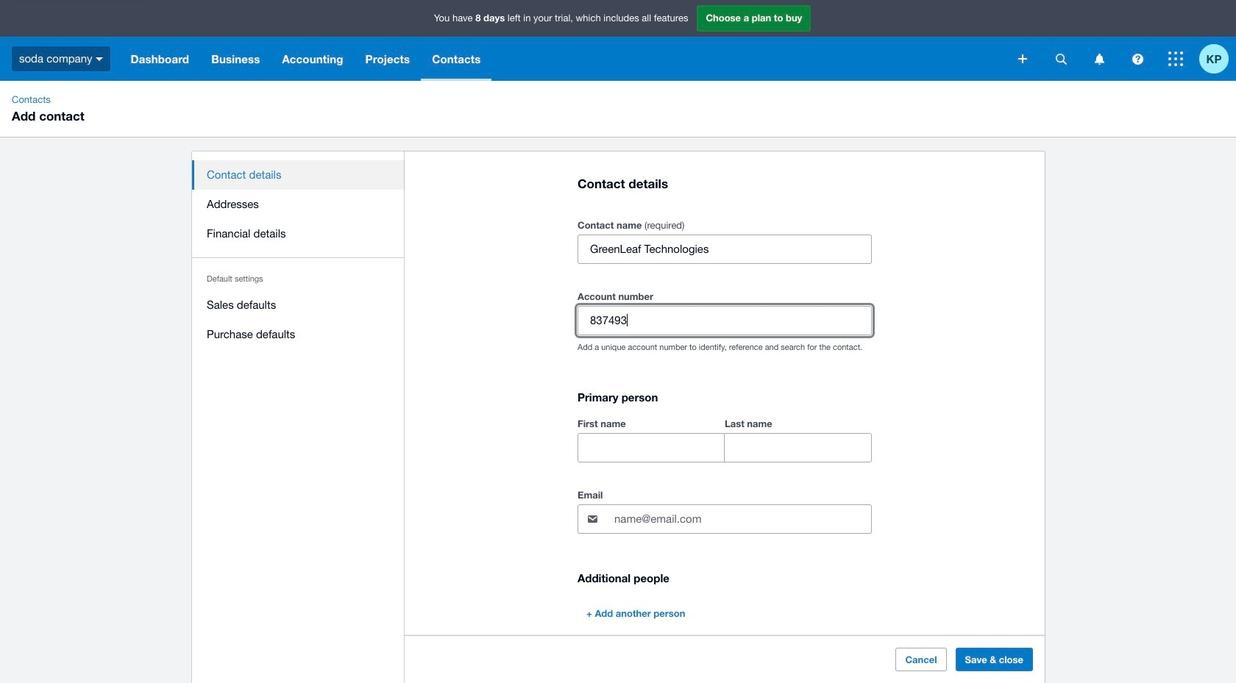 Task type: vqa. For each thing, say whether or not it's contained in the screenshot.
the rightmost svg image
yes



Task type: describe. For each thing, give the bounding box(es) containing it.
name@email.com text field
[[613, 506, 871, 534]]

A business or person's name field
[[578, 236, 871, 264]]



Task type: locate. For each thing, give the bounding box(es) containing it.
svg image
[[1169, 52, 1183, 66], [1056, 53, 1067, 64], [1095, 53, 1104, 64], [1132, 53, 1143, 64], [1019, 54, 1027, 63], [96, 57, 103, 61]]

None field
[[578, 307, 871, 335], [578, 434, 724, 462], [725, 434, 871, 462], [578, 307, 871, 335], [578, 434, 724, 462], [725, 434, 871, 462]]

group
[[578, 415, 872, 463]]

banner
[[0, 0, 1236, 81]]

menu
[[192, 152, 405, 358]]



